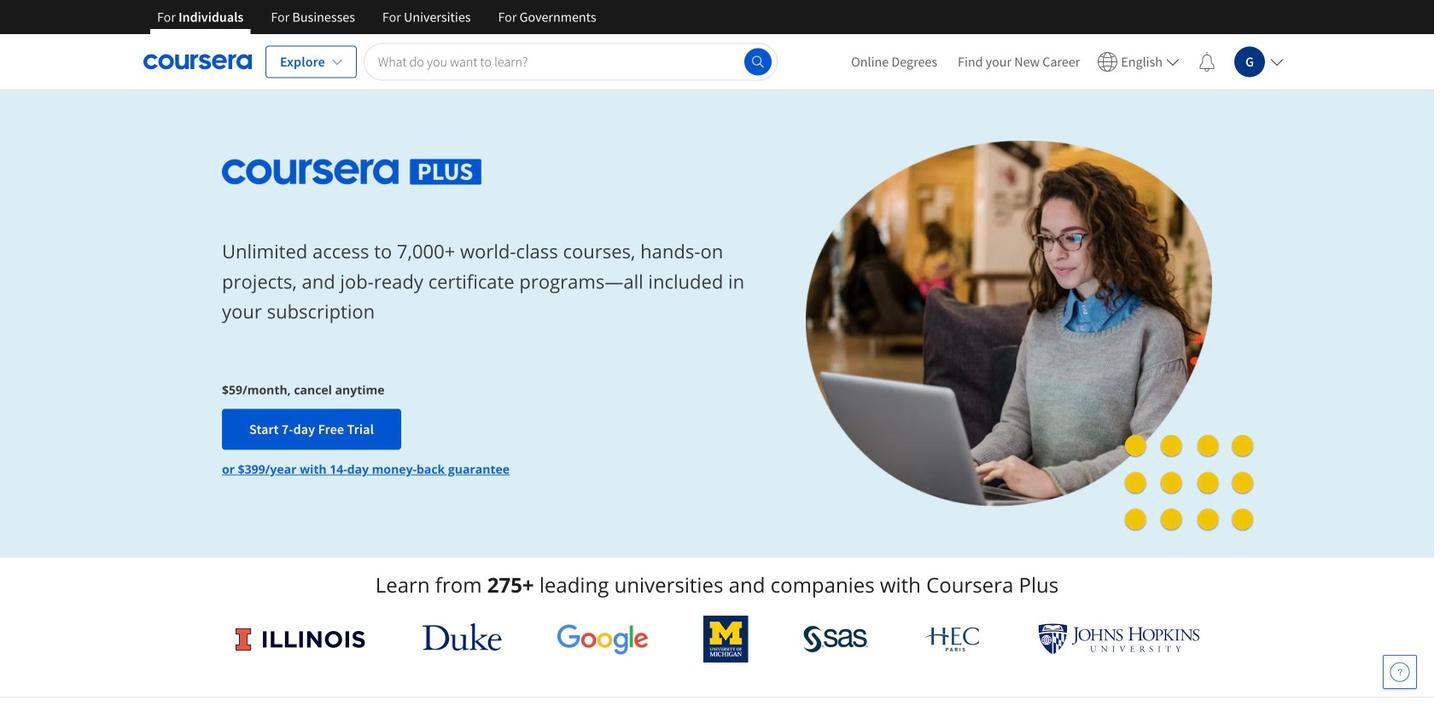 Task type: locate. For each thing, give the bounding box(es) containing it.
What do you want to learn? text field
[[364, 43, 778, 81]]

None search field
[[364, 43, 778, 81]]

johns hopkins university image
[[1038, 624, 1200, 656]]

sas image
[[803, 626, 869, 654]]

duke university image
[[422, 624, 502, 651]]

coursera image
[[143, 48, 252, 76]]



Task type: vqa. For each thing, say whether or not it's contained in the screenshot.
SAS image
yes



Task type: describe. For each thing, give the bounding box(es) containing it.
coursera plus image
[[222, 159, 482, 185]]

help center image
[[1390, 663, 1411, 683]]

banner navigation
[[143, 0, 610, 34]]

university of michigan image
[[704, 616, 749, 663]]

hec paris image
[[924, 622, 983, 657]]

google image
[[557, 624, 649, 656]]

university of illinois at urbana-champaign image
[[234, 626, 368, 654]]



